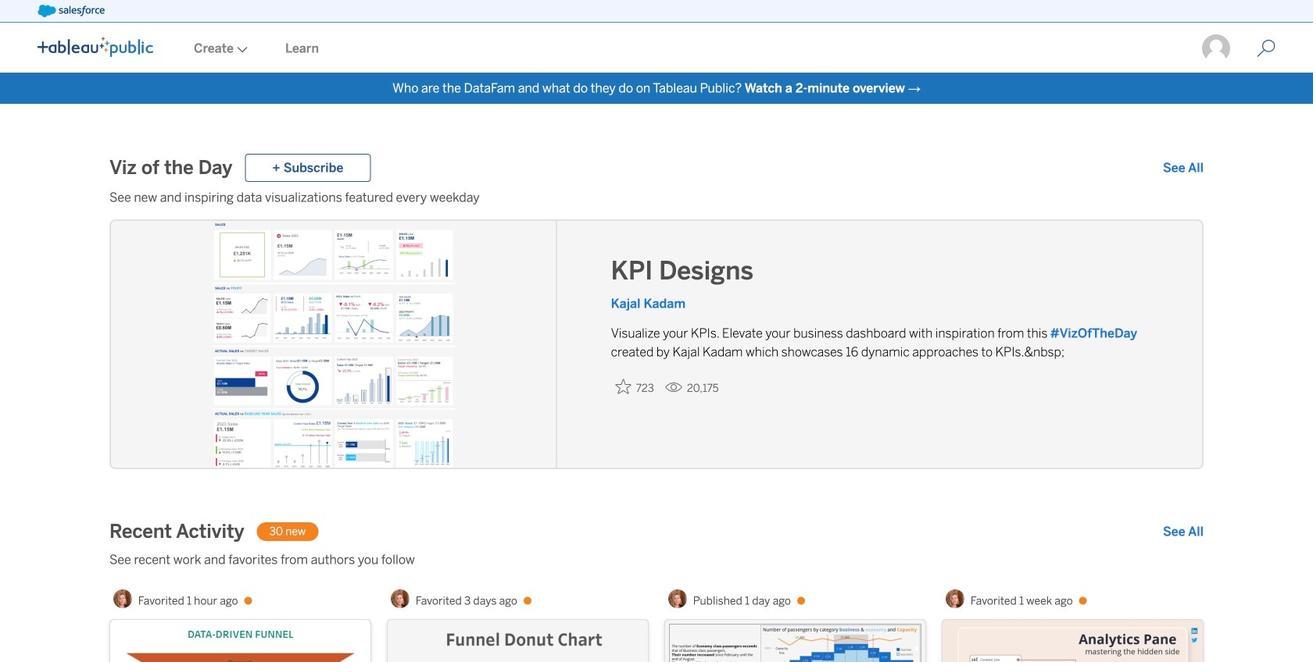 Task type: vqa. For each thing, say whether or not it's contained in the screenshot.
each
no



Task type: locate. For each thing, give the bounding box(es) containing it.
2 horizontal spatial angela drucioc image
[[946, 590, 964, 609]]

3 angela drucioc image from the left
[[946, 590, 964, 609]]

1 horizontal spatial angela drucioc image
[[391, 590, 409, 609]]

recent activity heading
[[109, 520, 244, 545]]

logo image
[[38, 37, 153, 57]]

create image
[[234, 47, 248, 53]]

0 horizontal spatial angela drucioc image
[[113, 590, 132, 609]]

tableau public viz of the day image
[[111, 221, 557, 471]]

angela drucioc image
[[113, 590, 132, 609], [391, 590, 409, 609], [946, 590, 964, 609]]

see new and inspiring data visualizations featured every weekday element
[[109, 188, 1204, 207]]

2 angela drucioc image from the left
[[391, 590, 409, 609]]

see all viz of the day element
[[1163, 159, 1204, 177]]

see all recent activity element
[[1163, 523, 1204, 542]]



Task type: describe. For each thing, give the bounding box(es) containing it.
angela drucioc image
[[668, 590, 687, 609]]

add favorite image
[[616, 379, 631, 395]]

viz of the day heading
[[109, 156, 232, 181]]

1 angela drucioc image from the left
[[113, 590, 132, 609]]

go to search image
[[1238, 39, 1294, 58]]

salesforce logo image
[[38, 5, 105, 17]]

see recent work and favorites from authors you follow element
[[109, 551, 1204, 570]]

tara.schultz image
[[1201, 33, 1232, 64]]

Add Favorite button
[[611, 374, 659, 400]]



